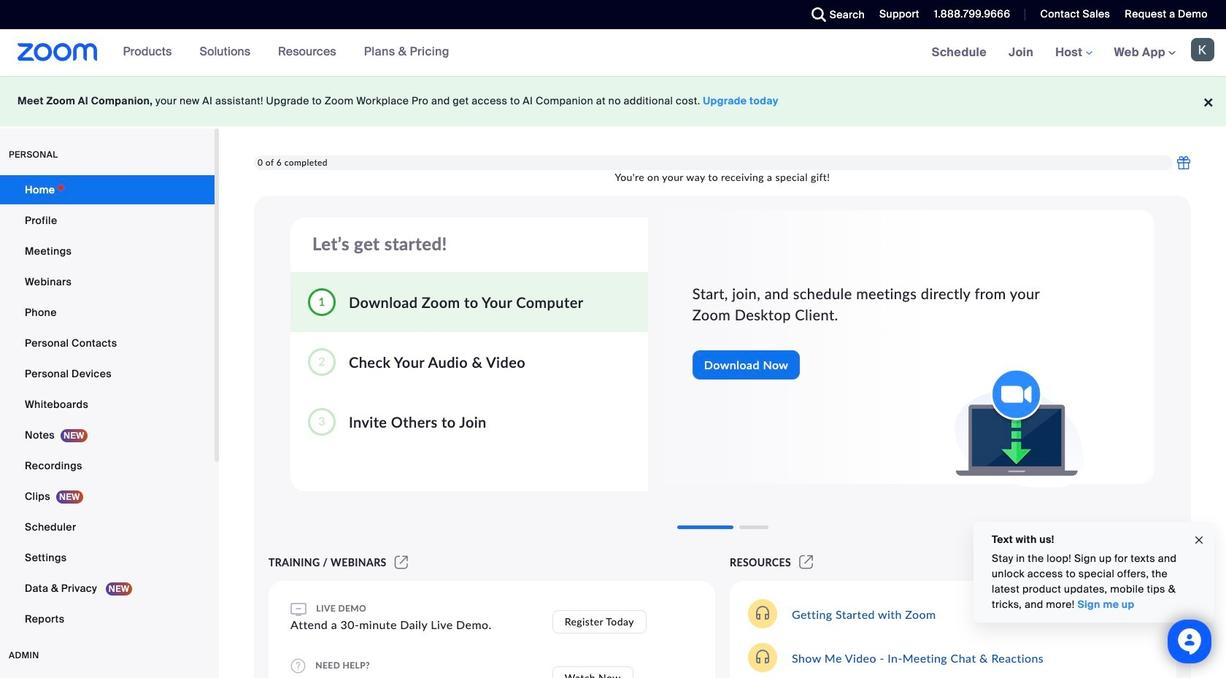 Task type: vqa. For each thing, say whether or not it's contained in the screenshot.
the personal menu menu in the left of the page
yes



Task type: describe. For each thing, give the bounding box(es) containing it.
meetings navigation
[[921, 29, 1226, 77]]

close image
[[1193, 532, 1205, 548]]

zoom logo image
[[18, 43, 98, 61]]

1 window new image from the left
[[392, 556, 410, 569]]

profile picture image
[[1191, 38, 1214, 61]]



Task type: locate. For each thing, give the bounding box(es) containing it.
window new image
[[392, 556, 410, 569], [797, 556, 816, 569]]

footer
[[0, 76, 1226, 126]]

1 horizontal spatial window new image
[[797, 556, 816, 569]]

product information navigation
[[112, 29, 460, 76]]

0 horizontal spatial window new image
[[392, 556, 410, 569]]

personal menu menu
[[0, 175, 215, 635]]

banner
[[0, 29, 1226, 77]]

2 window new image from the left
[[797, 556, 816, 569]]



